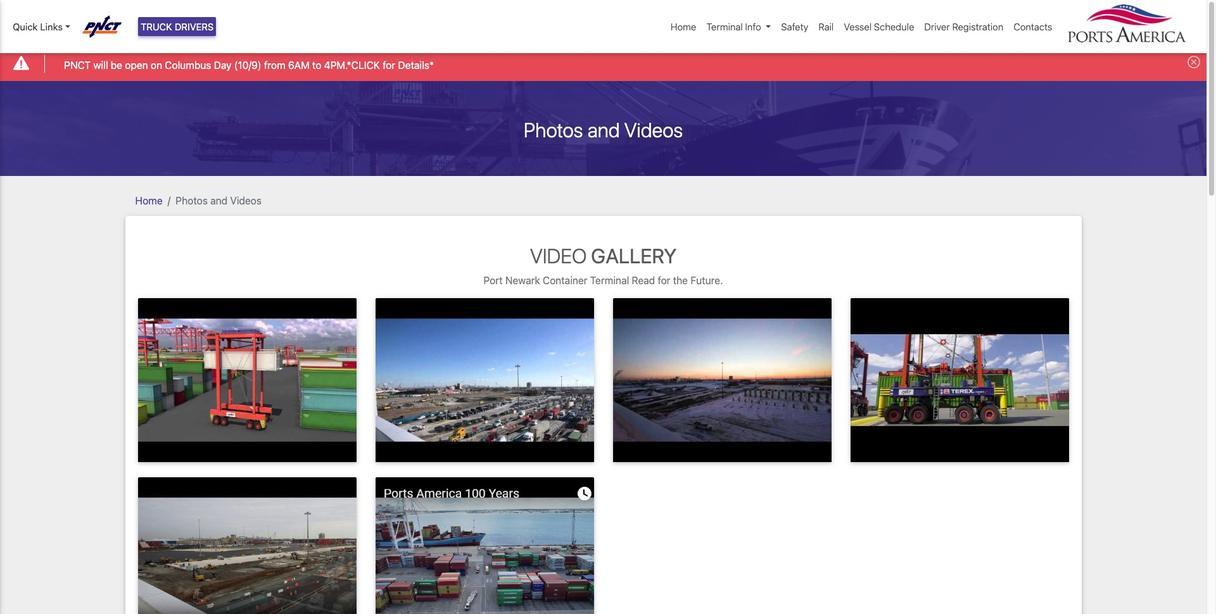 Task type: vqa. For each thing, say whether or not it's contained in the screenshot.
the left The Name
no



Task type: locate. For each thing, give the bounding box(es) containing it.
will
[[93, 59, 108, 71]]

0 vertical spatial home
[[671, 21, 697, 32]]

pnct
[[64, 59, 91, 71]]

for
[[383, 59, 396, 71], [658, 275, 671, 286]]

contacts
[[1014, 21, 1053, 32]]

columbus
[[165, 59, 211, 71]]

for left the
[[658, 275, 671, 286]]

1 horizontal spatial photos
[[524, 118, 583, 142]]

container
[[543, 275, 588, 286]]

0 vertical spatial videos
[[625, 118, 683, 142]]

6am
[[288, 59, 310, 71]]

terminal
[[707, 21, 743, 32], [591, 275, 630, 286]]

1 horizontal spatial for
[[658, 275, 671, 286]]

0 horizontal spatial photos and videos
[[176, 195, 262, 206]]

the
[[674, 275, 688, 286]]

1 vertical spatial terminal
[[591, 275, 630, 286]]

be
[[111, 59, 122, 71]]

1 vertical spatial home
[[135, 195, 163, 206]]

0 vertical spatial home link
[[666, 15, 702, 39]]

for inside alert
[[383, 59, 396, 71]]

truck
[[141, 21, 172, 32]]

1 vertical spatial photos
[[176, 195, 208, 206]]

video image
[[138, 299, 357, 463], [376, 299, 594, 463], [613, 299, 832, 463], [851, 299, 1070, 463], [138, 478, 357, 615], [376, 478, 594, 615]]

1 vertical spatial and
[[210, 195, 228, 206]]

quick links
[[13, 21, 63, 32]]

truck drivers link
[[138, 17, 216, 36]]

(10/9)
[[234, 59, 262, 71]]

0 vertical spatial terminal
[[707, 21, 743, 32]]

0 vertical spatial for
[[383, 59, 396, 71]]

home
[[671, 21, 697, 32], [135, 195, 163, 206]]

0 horizontal spatial and
[[210, 195, 228, 206]]

1 vertical spatial photos and videos
[[176, 195, 262, 206]]

photos and videos
[[524, 118, 683, 142], [176, 195, 262, 206]]

1 horizontal spatial home
[[671, 21, 697, 32]]

1 vertical spatial videos
[[230, 195, 262, 206]]

1 horizontal spatial photos and videos
[[524, 118, 683, 142]]

videos
[[625, 118, 683, 142], [230, 195, 262, 206]]

pnct will be open on columbus day (10/9) from 6am to 4pm.*click for details*
[[64, 59, 434, 71]]

1 horizontal spatial and
[[588, 118, 620, 142]]

terminal down 'video gallery'
[[591, 275, 630, 286]]

1 vertical spatial for
[[658, 275, 671, 286]]

terminal info
[[707, 21, 762, 32]]

for left details*
[[383, 59, 396, 71]]

newark
[[506, 275, 541, 286]]

and
[[588, 118, 620, 142], [210, 195, 228, 206]]

1 vertical spatial home link
[[135, 195, 163, 206]]

home link
[[666, 15, 702, 39], [135, 195, 163, 206]]

on
[[151, 59, 162, 71]]

0 vertical spatial photos and videos
[[524, 118, 683, 142]]

photos
[[524, 118, 583, 142], [176, 195, 208, 206]]

read
[[632, 275, 656, 286]]

links
[[40, 21, 63, 32]]

terminal left info
[[707, 21, 743, 32]]

0 horizontal spatial for
[[383, 59, 396, 71]]

0 vertical spatial and
[[588, 118, 620, 142]]



Task type: describe. For each thing, give the bounding box(es) containing it.
driver registration link
[[920, 15, 1009, 39]]

0 horizontal spatial photos
[[176, 195, 208, 206]]

driver registration
[[925, 21, 1004, 32]]

port newark container terminal read for the future.
[[484, 275, 724, 286]]

open
[[125, 59, 148, 71]]

pnct will be open on columbus day (10/9) from 6am to 4pm.*click for details* link
[[64, 57, 434, 73]]

vessel schedule
[[844, 21, 915, 32]]

safety
[[782, 21, 809, 32]]

0 horizontal spatial terminal
[[591, 275, 630, 286]]

1 horizontal spatial videos
[[625, 118, 683, 142]]

quick
[[13, 21, 38, 32]]

home inside home link
[[671, 21, 697, 32]]

close image
[[1188, 56, 1201, 69]]

driver
[[925, 21, 951, 32]]

info
[[746, 21, 762, 32]]

video
[[530, 244, 587, 268]]

quick links link
[[13, 20, 70, 34]]

1 horizontal spatial terminal
[[707, 21, 743, 32]]

safety link
[[777, 15, 814, 39]]

0 horizontal spatial home link
[[135, 195, 163, 206]]

4pm.*click
[[324, 59, 380, 71]]

video gallery
[[530, 244, 677, 268]]

0 horizontal spatial videos
[[230, 195, 262, 206]]

0 horizontal spatial home
[[135, 195, 163, 206]]

1 horizontal spatial home link
[[666, 15, 702, 39]]

future.
[[691, 275, 724, 286]]

to
[[312, 59, 322, 71]]

day
[[214, 59, 232, 71]]

drivers
[[175, 21, 214, 32]]

registration
[[953, 21, 1004, 32]]

schedule
[[875, 21, 915, 32]]

contacts link
[[1009, 15, 1058, 39]]

terminal info link
[[702, 15, 777, 39]]

0 vertical spatial photos
[[524, 118, 583, 142]]

rail link
[[814, 15, 839, 39]]

from
[[264, 59, 286, 71]]

vessel schedule link
[[839, 15, 920, 39]]

truck drivers
[[141, 21, 214, 32]]

rail
[[819, 21, 834, 32]]

details*
[[398, 59, 434, 71]]

port
[[484, 275, 503, 286]]

gallery
[[591, 244, 677, 268]]

pnct will be open on columbus day (10/9) from 6am to 4pm.*click for details* alert
[[0, 47, 1207, 81]]

vessel
[[844, 21, 872, 32]]



